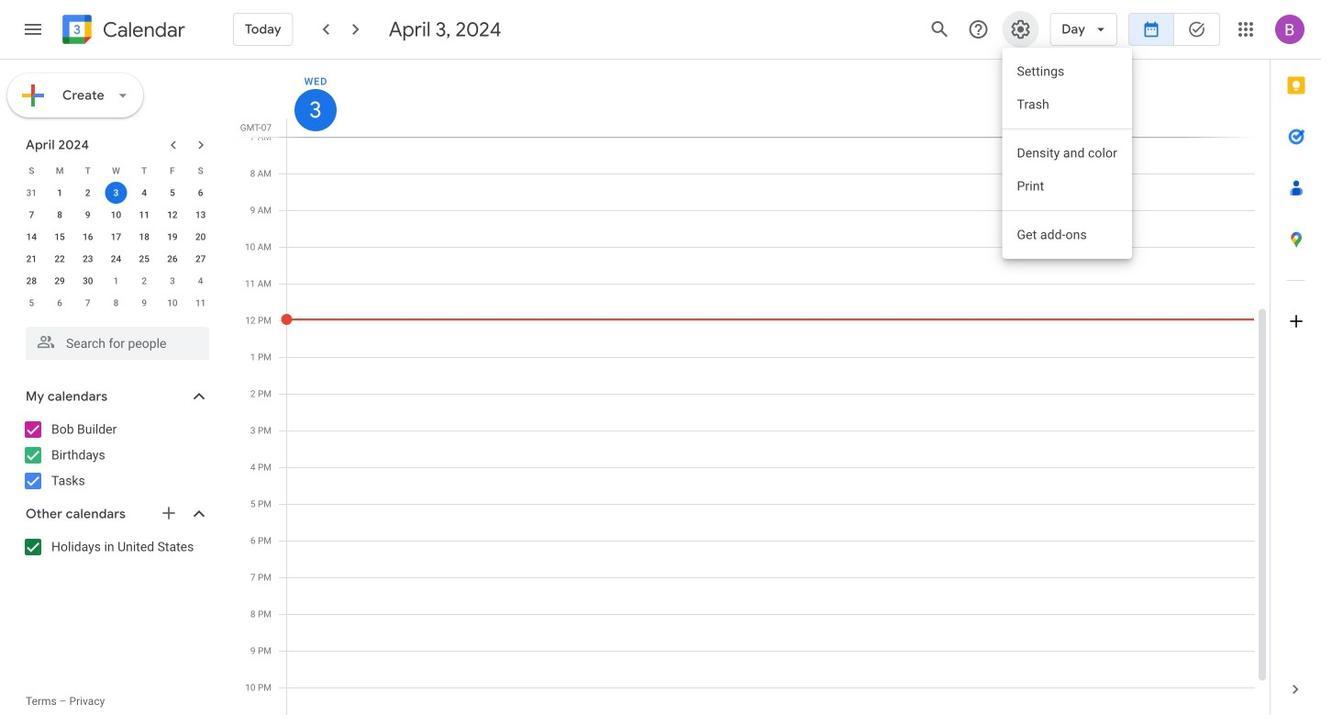 Task type: vqa. For each thing, say whether or not it's contained in the screenshot.
February 26 element
no



Task type: locate. For each thing, give the bounding box(es) containing it.
may 3 element
[[161, 270, 184, 292]]

13 element
[[190, 204, 212, 226]]

march 31 element
[[21, 182, 43, 204]]

29 element
[[49, 270, 71, 292]]

settings menu image
[[1010, 18, 1032, 40]]

19 element
[[161, 226, 184, 248]]

april 2024 grid
[[17, 160, 215, 314]]

6 element
[[190, 182, 212, 204]]

17 element
[[105, 226, 127, 248]]

tab list
[[1271, 60, 1322, 664]]

grid
[[235, 60, 1270, 715]]

None search field
[[0, 319, 228, 360]]

4 element
[[133, 182, 155, 204]]

column header
[[286, 60, 1256, 137]]

8 element
[[49, 204, 71, 226]]

cell inside the april 2024 grid
[[102, 182, 130, 204]]

row group
[[17, 182, 215, 314]]

cell
[[102, 182, 130, 204]]

2 element
[[77, 182, 99, 204]]

settings menu menu
[[1003, 48, 1133, 259]]

main drawer image
[[22, 18, 44, 40]]

1 element
[[49, 182, 71, 204]]

9 element
[[77, 204, 99, 226]]

21 element
[[21, 248, 43, 270]]

row
[[17, 160, 215, 182], [17, 182, 215, 204], [17, 204, 215, 226], [17, 226, 215, 248], [17, 248, 215, 270], [17, 270, 215, 292], [17, 292, 215, 314]]

20 element
[[190, 226, 212, 248]]

23 element
[[77, 248, 99, 270]]

15 element
[[49, 226, 71, 248]]

heading
[[99, 19, 185, 41]]

26 element
[[161, 248, 184, 270]]

6 row from the top
[[17, 270, 215, 292]]

may 9 element
[[133, 292, 155, 314]]

may 7 element
[[77, 292, 99, 314]]

11 element
[[133, 204, 155, 226]]



Task type: describe. For each thing, give the bounding box(es) containing it.
1 row from the top
[[17, 160, 215, 182]]

heading inside calendar 'element'
[[99, 19, 185, 41]]

2 row from the top
[[17, 182, 215, 204]]

28 element
[[21, 270, 43, 292]]

5 row from the top
[[17, 248, 215, 270]]

Search for people text field
[[37, 327, 198, 360]]

27 element
[[190, 248, 212, 270]]

25 element
[[133, 248, 155, 270]]

10 element
[[105, 204, 127, 226]]

4 row from the top
[[17, 226, 215, 248]]

may 4 element
[[190, 270, 212, 292]]

24 element
[[105, 248, 127, 270]]

5 element
[[161, 182, 184, 204]]

may 10 element
[[161, 292, 184, 314]]

12 element
[[161, 204, 184, 226]]

may 8 element
[[105, 292, 127, 314]]

wednesday, april 3, today element
[[295, 89, 337, 131]]

7 element
[[21, 204, 43, 226]]

may 5 element
[[21, 292, 43, 314]]

3 row from the top
[[17, 204, 215, 226]]

18 element
[[133, 226, 155, 248]]

16 element
[[77, 226, 99, 248]]

may 2 element
[[133, 270, 155, 292]]

30 element
[[77, 270, 99, 292]]

3, today element
[[105, 182, 127, 204]]

calendar element
[[59, 11, 185, 51]]

my calendars list
[[4, 415, 228, 496]]

22 element
[[49, 248, 71, 270]]

14 element
[[21, 226, 43, 248]]

may 11 element
[[190, 292, 212, 314]]

7 row from the top
[[17, 292, 215, 314]]

may 1 element
[[105, 270, 127, 292]]

may 6 element
[[49, 292, 71, 314]]

add other calendars image
[[160, 504, 178, 522]]



